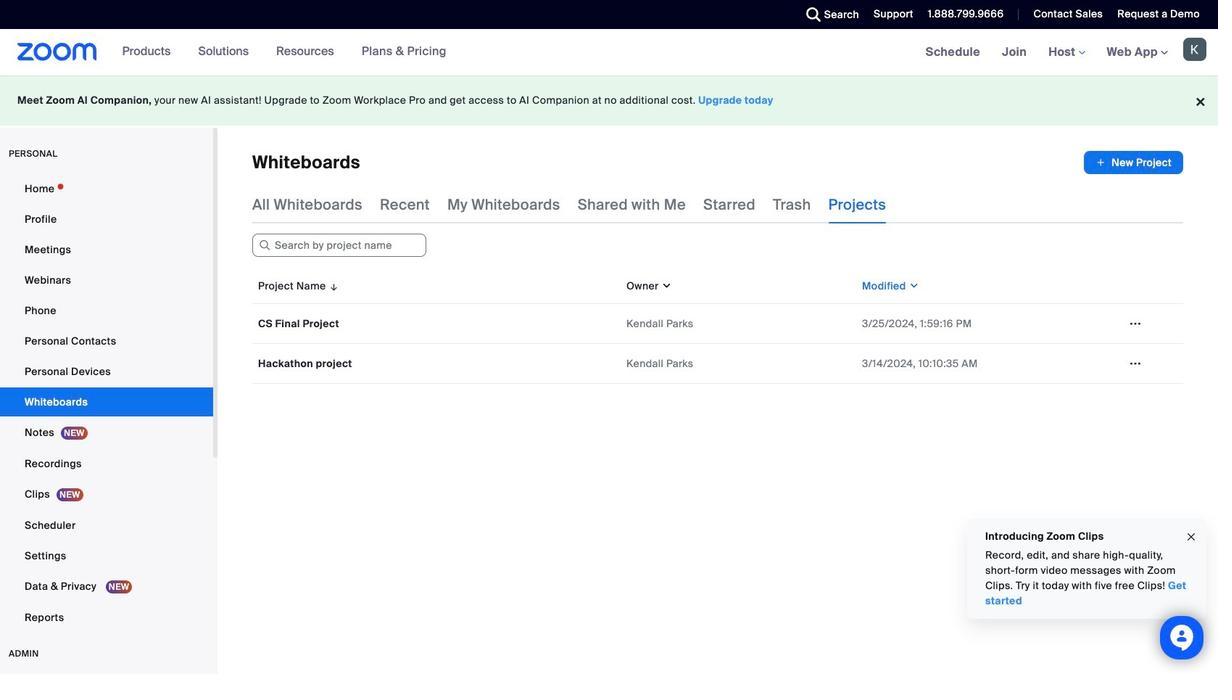 Task type: describe. For each thing, give the bounding box(es) containing it.
personal menu menu
[[0, 174, 213, 633]]

profile picture image
[[1184, 38, 1207, 61]]

close image
[[1186, 529, 1198, 545]]

add image
[[1097, 155, 1107, 170]]

meetings navigation
[[915, 29, 1219, 76]]

1 down image from the left
[[659, 279, 673, 293]]



Task type: locate. For each thing, give the bounding box(es) containing it.
banner
[[0, 29, 1219, 76]]

footer
[[0, 75, 1219, 126]]

2 down image from the left
[[907, 279, 920, 293]]

application
[[252, 268, 1184, 384]]

product information navigation
[[111, 29, 458, 75]]

tabs of all whiteboard page tab list
[[252, 186, 887, 223]]

0 horizontal spatial down image
[[659, 279, 673, 293]]

zoom logo image
[[17, 43, 97, 61]]

1 horizontal spatial down image
[[907, 279, 920, 293]]

edit project image
[[1125, 357, 1148, 370]]

arrow down image
[[326, 277, 340, 295]]

edit project image
[[1125, 317, 1148, 330]]

Search text field
[[252, 234, 427, 257]]

down image
[[659, 279, 673, 293], [907, 279, 920, 293]]



Task type: vqa. For each thing, say whether or not it's contained in the screenshot.
2nd Edit Project image
yes



